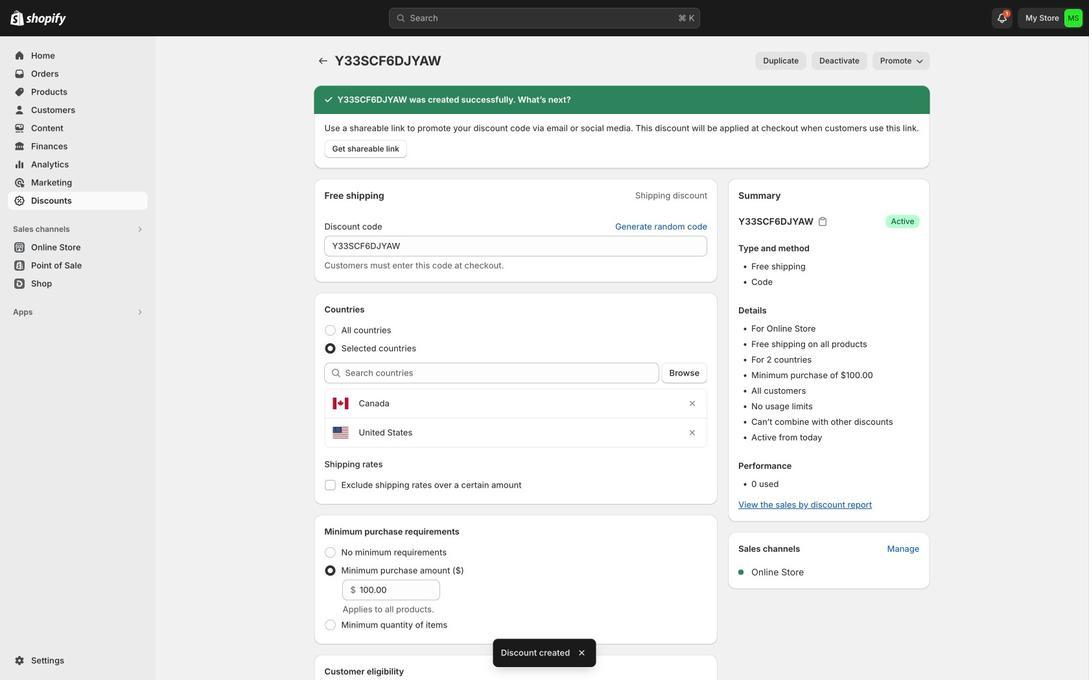 Task type: describe. For each thing, give the bounding box(es) containing it.
my store image
[[1065, 9, 1083, 27]]



Task type: locate. For each thing, give the bounding box(es) containing it.
shopify image
[[10, 10, 24, 26]]

Search countries text field
[[345, 363, 659, 384]]

None text field
[[324, 236, 707, 257]]

shopify image
[[26, 13, 66, 26]]

0.00 text field
[[360, 580, 440, 601]]



Task type: vqa. For each thing, say whether or not it's contained in the screenshot.
ended,
no



